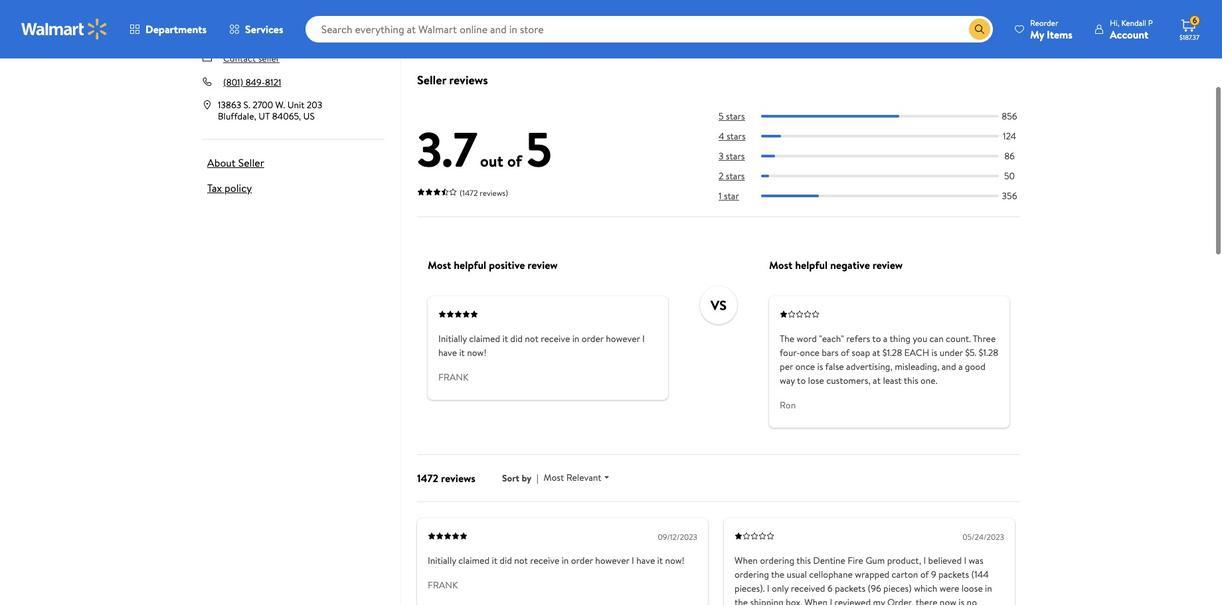 Task type: vqa. For each thing, say whether or not it's contained in the screenshot.
the four-
yes



Task type: locate. For each thing, give the bounding box(es) containing it.
at left least on the bottom right of page
[[873, 374, 881, 387]]

is down can
[[932, 346, 938, 360]]

oz right "12" at the left top of page
[[534, 12, 547, 27]]

1 vertical spatial order
[[571, 554, 593, 567]]

1 horizontal spatial $1.28
[[979, 346, 999, 360]]

about seller
[[207, 155, 264, 170]]

18) left the 24oz
[[842, 27, 854, 42]]

this down misleading,
[[904, 374, 919, 387]]

packets up "were"
[[939, 568, 969, 581]]

helpful left positive
[[454, 258, 486, 272]]

0 horizontal spatial oz
[[534, 12, 547, 27]]

progress bar for 356
[[761, 195, 999, 198]]

1 helpful from the left
[[454, 258, 486, 272]]

2 horizontal spatial in
[[985, 582, 993, 595]]

a right and
[[959, 360, 963, 373]]

|
[[537, 471, 539, 485]]

0 vertical spatial this
[[904, 374, 919, 387]]

pace left the 24oz
[[829, 0, 851, 12]]

seller
[[417, 72, 446, 89], [238, 155, 264, 170]]

this up usual
[[797, 554, 811, 567]]

is left false
[[818, 360, 823, 373]]

this inside the when ordering this dentine fire gum product, i believed i was ordering the usual cellophane wrapped carton of 9 packets (144 pieces).  i only received 6 packets (96 pieces) which were loose in the shipping box.  when i reviewed my order, there now is
[[797, 554, 811, 567]]

18)
[[842, 27, 854, 42], [797, 42, 810, 56]]

of left 9 on the bottom right
[[921, 568, 929, 581]]

chipotle
[[727, 27, 766, 42]]

(pack up 7
[[450, 12, 475, 27]]

pace up 16.0 in the right of the page
[[931, 0, 954, 12]]

6 down the cellophane
[[828, 582, 833, 595]]

1 vertical spatial ordering
[[735, 568, 769, 581]]

to right way
[[797, 374, 806, 387]]

i
[[642, 332, 645, 346], [632, 554, 634, 567], [924, 554, 926, 567], [964, 554, 967, 567], [767, 582, 770, 595], [830, 596, 833, 605]]

0 horizontal spatial 6
[[828, 582, 833, 595]]

3 progress bar from the top
[[761, 155, 999, 158]]

(pack down jalapenos
[[756, 42, 782, 56]]

however
[[606, 332, 640, 346], [595, 554, 630, 567]]

picante for 16.0
[[931, 12, 966, 27]]

pace for pace hot picante sauce 24oz (pack of 18)
[[829, 0, 851, 12]]

receive inside "initially claimed it did not receive in order however i have it now!"
[[541, 332, 570, 346]]

to right the refers
[[873, 332, 881, 346]]

0 vertical spatial in
[[572, 332, 580, 346]]

reviews right 1472
[[441, 471, 476, 486]]

product group
[[420, 0, 504, 58]]

1 vertical spatial 6
[[828, 582, 833, 595]]

stars right the 3 on the top of the page
[[726, 149, 745, 163]]

0 horizontal spatial a
[[884, 332, 888, 346]]

red
[[727, 12, 745, 27]]

progress bar for 124
[[761, 135, 999, 138]]

2 pace from the left
[[931, 0, 954, 12]]

a
[[884, 332, 888, 346], [959, 360, 963, 373]]

seller down product group
[[417, 72, 446, 89]]

can
[[930, 332, 944, 346]]

1 horizontal spatial packets
[[939, 568, 969, 581]]

0 horizontal spatial helpful
[[454, 258, 486, 272]]

1 horizontal spatial 6
[[1193, 15, 1197, 26]]

pace inside pace medium picante sauce - 16.0 oz (pack of 12)
[[931, 0, 954, 12]]

1 horizontal spatial the
[[771, 568, 785, 581]]

1 vertical spatial the
[[735, 596, 748, 605]]

stars right 4
[[727, 129, 746, 143]]

4 progress bar from the top
[[761, 175, 999, 178]]

0 horizontal spatial pepper
[[667, 12, 700, 27]]

1 vertical spatial have
[[637, 554, 655, 567]]

(pack right the 24oz
[[884, 12, 909, 27]]

1 vertical spatial this
[[797, 554, 811, 567]]

1 horizontal spatial to
[[873, 332, 881, 346]]

sauce inside tabasco® smoked red jalapenos chipotle pepper sauce (pack of 18)
[[727, 42, 754, 56]]

chili
[[551, 0, 571, 12]]

reviews
[[449, 72, 488, 89], [441, 471, 476, 486]]

5 right out
[[526, 116, 552, 182]]

2 stars
[[719, 169, 745, 183]]

1 vertical spatial in
[[562, 554, 569, 567]]

0 horizontal spatial 18)
[[797, 42, 810, 56]]

0 vertical spatial did
[[510, 332, 523, 346]]

once
[[800, 346, 820, 360], [796, 360, 815, 373]]

at right 'soap' on the right of page
[[873, 346, 881, 360]]

1 horizontal spatial when
[[805, 596, 828, 605]]

when up pieces).
[[735, 554, 758, 567]]

0 vertical spatial to
[[873, 332, 881, 346]]

1 horizontal spatial hot
[[854, 0, 872, 12]]

pace for pace medium picante sauce - 16.0 oz (pack of 12)
[[931, 0, 954, 12]]

helpful left negative at the top of the page
[[795, 258, 828, 272]]

have inside "initially claimed it did not receive in order however i have it now!"
[[438, 346, 457, 360]]

stars right 2
[[726, 169, 745, 183]]

oz right 16.0 in the right of the page
[[952, 27, 965, 42]]

1 vertical spatial when
[[805, 596, 828, 605]]

ordering up pieces).
[[735, 568, 769, 581]]

most
[[428, 258, 451, 272], [769, 258, 793, 272], [544, 471, 564, 485]]

(1472 reviews)
[[460, 187, 508, 199]]

unit
[[287, 98, 305, 111]]

1472
[[417, 471, 439, 486]]

loose
[[962, 582, 983, 595]]

5 up 4
[[719, 110, 724, 123]]

1472 reviews
[[417, 471, 476, 486]]

three
[[973, 332, 996, 346]]

review right negative at the top of the page
[[873, 258, 903, 272]]

18) down smoked
[[797, 42, 810, 56]]

0 horizontal spatial the
[[735, 596, 748, 605]]

taco bell hot sauce (pack of 4)
[[420, 0, 500, 27]]

however inside "initially claimed it did not receive in order however i have it now!"
[[606, 332, 640, 346]]

of left 4)
[[477, 12, 487, 27]]

0 vertical spatial 6
[[1193, 15, 1197, 26]]

cellophane
[[809, 568, 853, 581]]

6 $187.37
[[1180, 15, 1200, 42]]

$1.28 down thing
[[883, 346, 902, 360]]

1 horizontal spatial in
[[572, 332, 580, 346]]

0 vertical spatial initially
[[438, 332, 467, 346]]

pace medium picante sauce - 16.0 oz (pack of 12)
[[931, 0, 1005, 56]]

1 pace from the left
[[829, 0, 851, 12]]

of inside 3.7 out of 5
[[507, 149, 522, 172]]

1 progress bar from the top
[[761, 115, 999, 118]]

most helpful positive review
[[428, 258, 558, 272]]

stars for 4 stars
[[727, 129, 746, 143]]

business
[[223, 28, 257, 41]]

1 vertical spatial is
[[818, 360, 823, 373]]

sauce inside pace medium picante sauce - 16.0 oz (pack of 12)
[[968, 12, 995, 27]]

ordering up usual
[[760, 554, 795, 567]]

contact seller button
[[223, 52, 280, 65]]

0 vertical spatial when
[[735, 554, 758, 567]]

progress bar for 50
[[761, 175, 999, 178]]

0 vertical spatial reviews
[[449, 72, 488, 89]]

contact seller
[[223, 52, 280, 65]]

of left the 24oz
[[829, 27, 839, 42]]

6
[[1193, 15, 1197, 26], [828, 582, 833, 595]]

sauce for bell
[[420, 12, 447, 27]]

of left 6)
[[550, 27, 560, 42]]

progress bar for 86
[[761, 155, 999, 158]]

receive
[[541, 332, 570, 346], [530, 554, 560, 567]]

jalapeno
[[625, 12, 665, 27]]

0 vertical spatial is
[[932, 346, 938, 360]]

2 horizontal spatial most
[[769, 258, 793, 272]]

most for most helpful positive review
[[428, 258, 451, 272]]

the
[[771, 568, 785, 581], [735, 596, 748, 605]]

1 vertical spatial initially claimed it did not receive in order however i have it now!
[[428, 554, 685, 567]]

a left thing
[[884, 332, 888, 346]]

(pack inside heinz chili sauce, 12 oz bottle (pack of 6)
[[522, 27, 547, 42]]

ordering
[[760, 554, 795, 567], [735, 568, 769, 581]]

seller up policy
[[238, 155, 264, 170]]

star
[[724, 189, 739, 203]]

(pack left -
[[967, 27, 993, 42]]

1 horizontal spatial have
[[637, 554, 655, 567]]

1 vertical spatial now!
[[665, 554, 685, 567]]

2 hot from the left
[[854, 0, 872, 12]]

wrapped
[[855, 568, 890, 581]]

1 horizontal spatial oz
[[952, 27, 965, 42]]

picante inside pace medium picante sauce - 16.0 oz (pack of 12)
[[931, 12, 966, 27]]

frank
[[438, 371, 469, 384], [428, 579, 458, 592]]

sort
[[502, 471, 520, 485]]

0 horizontal spatial hot
[[463, 0, 481, 12]]

1 $1.28 from the left
[[883, 346, 902, 360]]

hot inside pace hot picante sauce 24oz (pack of 18)
[[854, 0, 872, 12]]

1 vertical spatial a
[[959, 360, 963, 373]]

1 vertical spatial packets
[[835, 582, 866, 595]]

2 vertical spatial in
[[985, 582, 993, 595]]

oz
[[534, 12, 547, 27], [952, 27, 965, 42]]

$1.28 down three
[[979, 346, 999, 360]]

once down word
[[800, 346, 820, 360]]

1 horizontal spatial most
[[544, 471, 564, 485]]

pepper
[[667, 12, 700, 27], [769, 27, 802, 42]]

0 vertical spatial receive
[[541, 332, 570, 346]]

(1472 reviews) link
[[417, 185, 508, 199]]

packets
[[939, 568, 969, 581], [835, 582, 866, 595]]

0 vertical spatial once
[[800, 346, 820, 360]]

1 horizontal spatial helpful
[[795, 258, 828, 272]]

did inside "initially claimed it did not receive in order however i have it now!"
[[510, 332, 523, 346]]

356
[[1002, 189, 1017, 203]]

2 progress bar from the top
[[761, 135, 999, 138]]

2
[[719, 169, 724, 183]]

initially inside "initially claimed it did not receive in order however i have it now!"
[[438, 332, 467, 346]]

0 horizontal spatial picante
[[874, 0, 908, 12]]

of inside tabasco® smoked red jalapenos chipotle pepper sauce (pack of 18)
[[784, 42, 794, 56]]

1 vertical spatial seller
[[238, 155, 264, 170]]

1 horizontal spatial seller
[[417, 72, 446, 89]]

0 horizontal spatial seller
[[238, 155, 264, 170]]

about seller button
[[202, 155, 270, 170]]

pepper inside tabasco® smoked red jalapenos chipotle pepper sauce (pack of 18)
[[769, 27, 802, 42]]

1 horizontal spatial 18)
[[842, 27, 854, 42]]

to
[[873, 332, 881, 346], [797, 374, 806, 387]]

packets up reviewed
[[835, 582, 866, 595]]

carton
[[892, 568, 918, 581]]

1 horizontal spatial is
[[932, 346, 938, 360]]

contact
[[223, 52, 256, 65]]

services
[[245, 22, 283, 37]]

0 horizontal spatial have
[[438, 346, 457, 360]]

1 vertical spatial not
[[514, 554, 528, 567]]

1 horizontal spatial a
[[959, 360, 963, 373]]

0 horizontal spatial most
[[428, 258, 451, 272]]

7
[[462, 32, 466, 44]]

fire
[[848, 554, 864, 567]]

0 vertical spatial however
[[606, 332, 640, 346]]

1 vertical spatial to
[[797, 374, 806, 387]]

negative
[[830, 258, 870, 272]]

helpful
[[454, 258, 486, 272], [795, 258, 828, 272]]

1 horizontal spatial pace
[[931, 0, 954, 12]]

of right the "bars"
[[841, 346, 850, 360]]

of right search icon
[[995, 27, 1005, 42]]

the up only
[[771, 568, 785, 581]]

849-
[[246, 75, 265, 89]]

dentine
[[813, 554, 846, 567]]

0 horizontal spatial this
[[797, 554, 811, 567]]

(pack inside tabasco green jalapeno pepper sauce (pack of 16)
[[654, 27, 679, 42]]

review
[[528, 258, 558, 272], [873, 258, 903, 272]]

8121
[[265, 75, 281, 89]]

$1.28
[[883, 346, 902, 360], [979, 346, 999, 360]]

walmart image
[[21, 19, 108, 40]]

sauce
[[420, 12, 447, 27], [829, 12, 856, 27], [968, 12, 995, 27], [625, 27, 652, 42], [727, 42, 754, 56]]

of left 16)
[[682, 27, 692, 42]]

0 vertical spatial have
[[438, 346, 457, 360]]

(pack inside 'taco bell hot sauce (pack of 4)'
[[450, 12, 475, 27]]

(pack down green
[[654, 27, 679, 42]]

(pack down heinz
[[522, 27, 547, 42]]

pace inside pace hot picante sauce 24oz (pack of 18)
[[829, 0, 851, 12]]

sauce for hot
[[829, 12, 856, 27]]

initially
[[438, 332, 467, 346], [428, 554, 456, 567]]

there
[[916, 596, 938, 605]]

picante inside pace hot picante sauce 24oz (pack of 18)
[[874, 0, 908, 12]]

1 review from the left
[[528, 258, 558, 272]]

5 progress bar from the top
[[761, 195, 999, 198]]

1 horizontal spatial this
[[904, 374, 919, 387]]

9
[[931, 568, 937, 581]]

thing
[[890, 332, 911, 346]]

sauce inside 'taco bell hot sauce (pack of 4)'
[[420, 12, 447, 27]]

(pack inside tabasco® smoked red jalapenos chipotle pepper sauce (pack of 18)
[[756, 42, 782, 56]]

Search search field
[[305, 16, 993, 43]]

reviews down 7
[[449, 72, 488, 89]]

stars up 4 stars
[[726, 110, 745, 123]]

helpful for negative
[[795, 258, 828, 272]]

0 vertical spatial now!
[[467, 346, 487, 360]]

initially claimed it did not receive in order however i have it now!
[[438, 332, 645, 360], [428, 554, 685, 567]]

3
[[719, 149, 724, 163]]

picante
[[874, 0, 908, 12], [931, 12, 966, 27]]

oz inside pace medium picante sauce - 16.0 oz (pack of 12)
[[952, 27, 965, 42]]

(801) 849-8121
[[223, 75, 281, 89]]

progress bar
[[761, 115, 999, 118], [761, 135, 999, 138], [761, 155, 999, 158], [761, 175, 999, 178], [761, 195, 999, 198]]

1 star
[[719, 189, 739, 203]]

sort by |
[[502, 471, 539, 485]]

reviews for seller reviews
[[449, 72, 488, 89]]

tax policy button
[[202, 180, 257, 195]]

1 horizontal spatial picante
[[931, 12, 966, 27]]

6 inside the when ordering this dentine fire gum product, i believed i was ordering the usual cellophane wrapped carton of 9 packets (144 pieces).  i only received 6 packets (96 pieces) which were loose in the shipping box.  when i reviewed my order, there now is
[[828, 582, 833, 595]]

1 vertical spatial frank
[[428, 579, 458, 592]]

when
[[735, 554, 758, 567], [805, 596, 828, 605]]

sauce for medium
[[968, 12, 995, 27]]

believed
[[928, 554, 962, 567]]

0 vertical spatial ordering
[[760, 554, 795, 567]]

0 horizontal spatial review
[[528, 258, 558, 272]]

2 helpful from the left
[[795, 258, 828, 272]]

pace hot picante sauce 24oz (pack of 18)
[[829, 0, 909, 42]]

1 vertical spatial claimed
[[459, 554, 490, 567]]

0 horizontal spatial when
[[735, 554, 758, 567]]

when down received
[[805, 596, 828, 605]]

hi,
[[1110, 17, 1120, 28]]

2 review from the left
[[873, 258, 903, 272]]

6 up $187.37
[[1193, 15, 1197, 26]]

0 vertical spatial order
[[582, 332, 604, 346]]

of right out
[[507, 149, 522, 172]]

1 hot from the left
[[463, 0, 481, 12]]

the
[[780, 332, 795, 346]]

1 vertical spatial reviews
[[441, 471, 476, 486]]

(801) 849-8121 link
[[223, 75, 281, 89]]

review right positive
[[528, 258, 558, 272]]

the down pieces).
[[735, 596, 748, 605]]

0 horizontal spatial pace
[[829, 0, 851, 12]]

under
[[940, 346, 963, 360]]

0 horizontal spatial in
[[562, 554, 569, 567]]

did
[[510, 332, 523, 346], [500, 554, 512, 567]]

once up lose at the bottom right of page
[[796, 360, 815, 373]]

1 vertical spatial at
[[873, 374, 881, 387]]

count.
[[946, 332, 971, 346]]

2 $1.28 from the left
[[979, 346, 999, 360]]

1 horizontal spatial pepper
[[769, 27, 802, 42]]

1 horizontal spatial review
[[873, 258, 903, 272]]

sauce inside pace hot picante sauce 24oz (pack of 18)
[[829, 12, 856, 27]]

0 vertical spatial claimed
[[469, 332, 500, 346]]

is
[[932, 346, 938, 360], [818, 360, 823, 373]]

of inside the when ordering this dentine fire gum product, i believed i was ordering the usual cellophane wrapped carton of 9 packets (144 pieces).  i only received 6 packets (96 pieces) which were loose in the shipping box.  when i reviewed my order, there now is
[[921, 568, 929, 581]]

0 vertical spatial the
[[771, 568, 785, 581]]

of down jalapenos
[[784, 42, 794, 56]]

pieces).
[[735, 582, 765, 595]]

of inside 'taco bell hot sauce (pack of 4)'
[[477, 12, 487, 27]]

1
[[719, 189, 722, 203]]

s.
[[244, 98, 250, 111]]

0 horizontal spatial $1.28
[[883, 346, 902, 360]]



Task type: describe. For each thing, give the bounding box(es) containing it.
0 vertical spatial initially claimed it did not receive in order however i have it now!
[[438, 332, 645, 360]]

84065
[[272, 110, 299, 123]]

(pack inside pace hot picante sauce 24oz (pack of 18)
[[884, 12, 909, 27]]

when ordering this dentine fire gum product, i believed i was ordering the usual cellophane wrapped carton of 9 packets (144 pieces).  i only received 6 packets (96 pieces) which were loose in the shipping box.  when i reviewed my order, there now is
[[735, 554, 999, 605]]

most for most relevant
[[544, 471, 564, 485]]

(144
[[972, 568, 989, 581]]

bell
[[443, 0, 461, 12]]

1 vertical spatial initially
[[428, 554, 456, 567]]

departments button
[[118, 13, 218, 45]]

us
[[303, 110, 315, 123]]

heinz chili sauce, 12 oz bottle (pack of 6)
[[522, 0, 604, 42]]

16)
[[694, 27, 707, 42]]

,
[[299, 110, 301, 123]]

customers,
[[827, 374, 871, 387]]

overstockdrugstore
[[288, 28, 370, 41]]

3.7 out of 5
[[417, 116, 552, 182]]

business name: overstockdrugstore
[[223, 28, 370, 41]]

tax policy
[[207, 180, 252, 195]]

usual
[[787, 568, 807, 581]]

reviews for 1472 reviews
[[441, 471, 476, 486]]

hi, kendall p account
[[1110, 17, 1153, 42]]

of inside heinz chili sauce, 12 oz bottle (pack of 6)
[[550, 27, 560, 42]]

one.
[[921, 374, 938, 387]]

most relevant button
[[544, 471, 612, 485]]

four-
[[780, 346, 800, 360]]

0 horizontal spatial now!
[[467, 346, 487, 360]]

most for most helpful negative review
[[769, 258, 793, 272]]

box.
[[786, 596, 802, 605]]

pieces)
[[884, 582, 912, 595]]

p
[[1149, 17, 1153, 28]]

-
[[998, 12, 1002, 27]]

helpful for positive
[[454, 258, 486, 272]]

0 vertical spatial a
[[884, 332, 888, 346]]

$5.
[[965, 346, 977, 360]]

advertising,
[[846, 360, 893, 373]]

pepper inside tabasco green jalapeno pepper sauce (pack of 16)
[[667, 12, 700, 27]]

18) inside tabasco® smoked red jalapenos chipotle pepper sauce (pack of 18)
[[797, 42, 810, 56]]

claimed inside "initially claimed it did not receive in order however i have it now!"
[[469, 332, 500, 346]]

seller
[[258, 52, 280, 65]]

most helpful negative review
[[769, 258, 903, 272]]

taco
[[420, 0, 441, 12]]

1 vertical spatial receive
[[530, 554, 560, 567]]

0 vertical spatial seller
[[417, 72, 446, 89]]

seller reviews
[[417, 72, 488, 89]]

sauce,
[[574, 0, 604, 12]]

stars for 2 stars
[[726, 169, 745, 183]]

0 horizontal spatial is
[[818, 360, 823, 373]]

positive
[[489, 258, 525, 272]]

tabasco
[[625, 0, 661, 12]]

6 inside 6 $187.37
[[1193, 15, 1197, 26]]

gum
[[866, 554, 885, 567]]

green
[[663, 0, 692, 12]]

1 vertical spatial did
[[500, 554, 512, 567]]

and
[[942, 360, 956, 373]]

out
[[480, 149, 504, 172]]

my
[[1030, 27, 1045, 42]]

account
[[1110, 27, 1149, 42]]

the word "each" refers to a thing you can count. three four-once bars of soap at $1.28 each is under $5. $1.28 per once is false advertising, misleading, and a good way to lose customers, at least this one.
[[780, 332, 999, 387]]

$187.37
[[1180, 33, 1200, 42]]

Walmart Site-Wide search field
[[305, 16, 993, 43]]

(pack inside pace medium picante sauce - 16.0 oz (pack of 12)
[[967, 27, 993, 42]]

services button
[[218, 13, 295, 45]]

my
[[873, 596, 885, 605]]

jalapenos
[[747, 12, 792, 27]]

items
[[1047, 27, 1073, 42]]

0 horizontal spatial 5
[[526, 116, 552, 182]]

in inside "initially claimed it did not receive in order however i have it now!"
[[572, 332, 580, 346]]

203
[[307, 98, 322, 111]]

sauce inside tabasco green jalapeno pepper sauce (pack of 16)
[[625, 27, 652, 42]]

least
[[883, 374, 902, 387]]

search icon image
[[975, 24, 985, 35]]

of inside the word "each" refers to a thing you can count. three four-once bars of soap at $1.28 each is under $5. $1.28 per once is false advertising, misleading, and a good way to lose customers, at least this one.
[[841, 346, 850, 360]]

0 horizontal spatial packets
[[835, 582, 866, 595]]

5 stars
[[719, 110, 745, 123]]

0 vertical spatial at
[[873, 346, 881, 360]]

word
[[797, 332, 817, 346]]

bluffdale,
[[218, 110, 256, 123]]

4 stars
[[719, 129, 746, 143]]

picante for (pack
[[874, 0, 908, 12]]

(1472
[[460, 187, 478, 199]]

0 vertical spatial packets
[[939, 568, 969, 581]]

1 horizontal spatial now!
[[665, 554, 685, 567]]

name:
[[259, 28, 286, 41]]

50
[[1005, 169, 1015, 183]]

each
[[905, 346, 930, 360]]

smoked
[[769, 0, 805, 12]]

4)
[[490, 12, 500, 27]]

86
[[1005, 149, 1015, 163]]

progress bar for 856
[[761, 115, 999, 118]]

reviews)
[[480, 187, 508, 199]]

stars for 5 stars
[[726, 110, 745, 123]]

i inside "initially claimed it did not receive in order however i have it now!"
[[642, 332, 645, 346]]

0 vertical spatial not
[[525, 332, 539, 346]]

1 vertical spatial however
[[595, 554, 630, 567]]

order inside "initially claimed it did not receive in order however i have it now!"
[[582, 332, 604, 346]]

1 horizontal spatial 5
[[719, 110, 724, 123]]

in inside the when ordering this dentine fire gum product, i believed i was ordering the usual cellophane wrapped carton of 9 packets (144 pieces).  i only received 6 packets (96 pieces) which were loose in the shipping box.  when i reviewed my order, there now is
[[985, 582, 993, 595]]

about
[[207, 155, 236, 170]]

05/24/2023
[[963, 532, 1005, 543]]

oz inside heinz chili sauce, 12 oz bottle (pack of 6)
[[534, 12, 547, 27]]

of inside pace hot picante sauce 24oz (pack of 18)
[[829, 27, 839, 42]]

kendall
[[1122, 17, 1147, 28]]

review for most helpful positive review
[[528, 258, 558, 272]]

you
[[913, 332, 928, 346]]

reviewed
[[835, 596, 871, 605]]

medium
[[956, 0, 993, 12]]

1 vertical spatial once
[[796, 360, 815, 373]]

was
[[969, 554, 984, 567]]

12
[[522, 12, 531, 27]]

hot inside 'taco bell hot sauce (pack of 4)'
[[463, 0, 481, 12]]

false
[[826, 360, 844, 373]]

review for most helpful negative review
[[873, 258, 903, 272]]

only
[[772, 582, 789, 595]]

now
[[940, 596, 957, 605]]

6)
[[562, 27, 572, 42]]

of inside pace medium picante sauce - 16.0 oz (pack of 12)
[[995, 27, 1005, 42]]

this inside the word "each" refers to a thing you can count. three four-once bars of soap at $1.28 each is under $5. $1.28 per once is false advertising, misleading, and a good way to lose customers, at least this one.
[[904, 374, 919, 387]]

"each"
[[819, 332, 844, 346]]

soap
[[852, 346, 870, 360]]

18) inside pace hot picante sauce 24oz (pack of 18)
[[842, 27, 854, 42]]

stars for 3 stars
[[726, 149, 745, 163]]

of inside tabasco green jalapeno pepper sauce (pack of 16)
[[682, 27, 692, 42]]

misleading,
[[895, 360, 940, 373]]

received
[[791, 582, 825, 595]]

product,
[[887, 554, 922, 567]]

12)
[[931, 42, 944, 56]]

0 horizontal spatial to
[[797, 374, 806, 387]]

2700
[[253, 98, 273, 111]]

0 vertical spatial frank
[[438, 371, 469, 384]]



